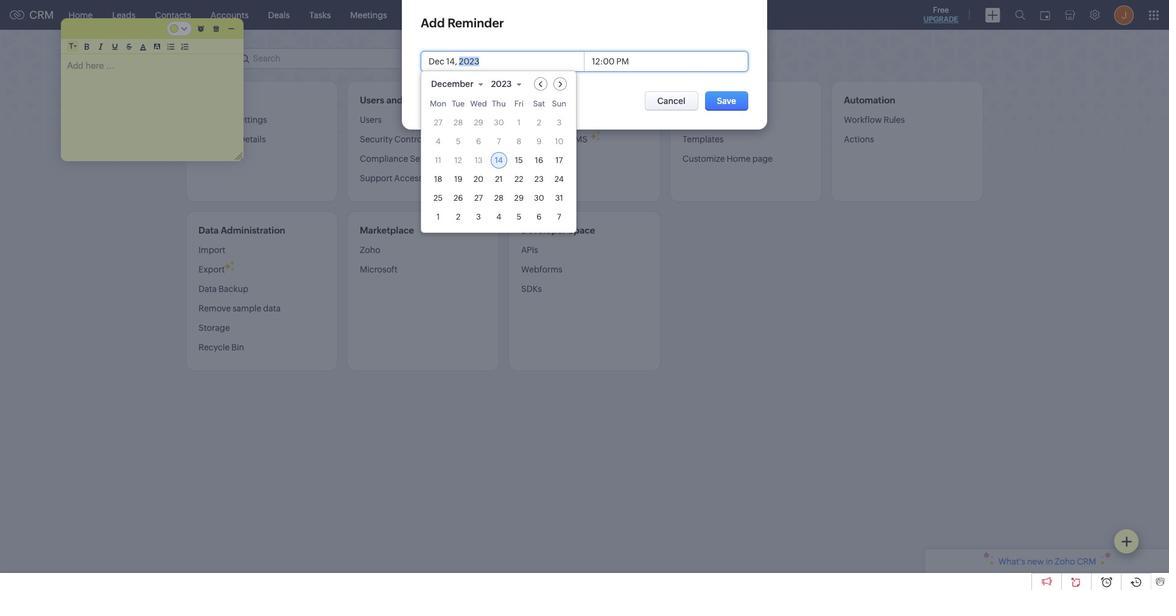 Task type: describe. For each thing, give the bounding box(es) containing it.
marketplace
[[360, 225, 414, 236]]

remove
[[199, 304, 231, 314]]

access
[[394, 174, 423, 183]]

tuesday column header
[[450, 99, 467, 112]]

15
[[515, 156, 523, 165]]

campaigns
[[496, 10, 541, 20]]

10 sun cell
[[555, 137, 564, 146]]

1 horizontal spatial 28
[[494, 194, 504, 203]]

recycle bin
[[199, 343, 244, 353]]

1 for "1 fri" cell
[[518, 118, 521, 127]]

personal settings link
[[199, 115, 267, 130]]

contacts
[[155, 10, 191, 20]]

notification
[[521, 135, 568, 144]]

12
[[455, 156, 462, 165]]

fri
[[514, 99, 524, 108]]

data
[[263, 304, 281, 314]]

26
[[454, 194, 463, 203]]

22
[[515, 175, 524, 184]]

0 vertical spatial 30
[[494, 118, 504, 127]]

sdks link
[[521, 280, 542, 299]]

data for data administration
[[199, 225, 219, 236]]

personal settings
[[199, 115, 267, 125]]

security control
[[360, 135, 424, 144]]

saturday column header
[[531, 99, 547, 112]]

deals
[[268, 10, 290, 20]]

0 vertical spatial 27
[[434, 118, 443, 127]]

import link
[[199, 245, 226, 260]]

crm
[[29, 9, 54, 21]]

notification sms
[[521, 135, 588, 144]]

friday column header
[[511, 99, 527, 112]]

9
[[537, 137, 542, 146]]

meetings
[[350, 10, 387, 20]]

20
[[474, 175, 484, 184]]

settings for personal settings
[[234, 115, 267, 125]]

1 vertical spatial 3
[[476, 213, 481, 222]]

settings for compliance settings
[[410, 154, 443, 164]]

1 horizontal spatial 7
[[557, 213, 561, 222]]

7 thu cell
[[497, 137, 501, 146]]

data for data backup
[[199, 284, 217, 294]]

sunday column header
[[551, 99, 568, 112]]

administration
[[221, 225, 285, 236]]

minimize image
[[225, 21, 238, 37]]

export
[[199, 265, 225, 275]]

28 tue cell
[[454, 118, 463, 127]]

recycle bin link
[[199, 338, 244, 358]]

2 sat cell
[[537, 118, 541, 127]]

11 mon cell
[[435, 156, 441, 165]]

modules and fields
[[683, 115, 759, 125]]

free
[[933, 5, 949, 15]]

tasks link
[[300, 0, 341, 30]]

security control link
[[360, 130, 424, 149]]

sample
[[233, 304, 261, 314]]

workflow
[[844, 115, 882, 125]]

sdks
[[521, 284, 542, 294]]

deals link
[[258, 0, 300, 30]]

meetings link
[[341, 0, 397, 30]]

chat
[[521, 154, 540, 164]]

rules
[[884, 115, 905, 125]]

1 horizontal spatial 30
[[534, 194, 544, 203]]

users for users and control
[[360, 95, 384, 105]]

recycle
[[199, 343, 230, 353]]

grid inside 'choose date' dialog
[[421, 97, 576, 233]]

company
[[199, 135, 237, 144]]

customization
[[683, 95, 746, 105]]

notification sms link
[[521, 130, 588, 149]]

save button
[[705, 91, 749, 111]]

monday column header
[[430, 99, 447, 112]]

home link
[[59, 0, 102, 30]]

crm link
[[10, 9, 54, 21]]

1 vertical spatial 5
[[517, 213, 521, 222]]

data administration
[[199, 225, 285, 236]]

thu
[[492, 99, 506, 108]]

1 fri cell
[[518, 118, 521, 127]]

31
[[555, 194, 563, 203]]

save
[[717, 96, 736, 106]]

email
[[521, 115, 543, 125]]

1 vertical spatial home
[[727, 154, 751, 164]]

mon
[[430, 99, 447, 108]]

10
[[555, 137, 564, 146]]

1 vertical spatial 29
[[514, 194, 524, 203]]

8
[[517, 137, 522, 146]]

choose date dialog
[[421, 71, 577, 233]]

row containing 4
[[430, 133, 568, 150]]

customize home page
[[683, 154, 773, 164]]

9 sat cell
[[537, 137, 542, 146]]

calls link
[[397, 0, 436, 30]]

4 mon cell
[[436, 137, 441, 146]]

add
[[421, 16, 445, 30]]

23
[[535, 175, 544, 184]]

storage
[[199, 323, 230, 333]]

workflow rules link
[[844, 115, 905, 130]]

email link
[[521, 115, 543, 130]]

sat
[[533, 99, 545, 108]]

and for modules
[[718, 115, 734, 125]]

company details link
[[199, 130, 266, 149]]

30 thu cell
[[494, 118, 504, 127]]

December field
[[431, 77, 489, 91]]

customize home page link
[[683, 149, 773, 169]]

microsoft
[[360, 265, 398, 275]]

17
[[556, 156, 563, 165]]

data backup link
[[199, 280, 248, 299]]

27 mon cell
[[434, 118, 443, 127]]

modules and fields link
[[683, 115, 759, 130]]

row containing 27
[[430, 115, 568, 131]]

add reminder
[[421, 16, 504, 30]]



Task type: vqa. For each thing, say whether or not it's contained in the screenshot.
Next Record IMAGE
no



Task type: locate. For each thing, give the bounding box(es) containing it.
1 horizontal spatial 29
[[514, 194, 524, 203]]

13 wed cell
[[475, 156, 483, 165]]

5 up 12
[[456, 137, 461, 146]]

3 down 'sunday' 'column header'
[[557, 118, 562, 127]]

modules
[[683, 115, 717, 125]]

tue
[[452, 99, 465, 108]]

settings
[[234, 115, 267, 125], [410, 154, 443, 164]]

0 horizontal spatial 27
[[434, 118, 443, 127]]

7
[[497, 137, 501, 146], [557, 213, 561, 222]]

1 horizontal spatial 6
[[537, 213, 542, 222]]

templates link
[[683, 130, 724, 149]]

1 horizontal spatial 27
[[474, 194, 483, 203]]

storage link
[[199, 319, 230, 338]]

4 row from the top
[[430, 152, 568, 169]]

december
[[431, 79, 474, 89]]

row containing 1
[[430, 209, 568, 225]]

reports link
[[436, 0, 486, 30]]

0 horizontal spatial 7
[[497, 137, 501, 146]]

export link
[[199, 260, 225, 280]]

0 horizontal spatial 3
[[476, 213, 481, 222]]

1 horizontal spatial 5
[[517, 213, 521, 222]]

0 horizontal spatial and
[[386, 95, 403, 105]]

templates
[[683, 135, 724, 144]]

30 down 23
[[534, 194, 544, 203]]

bin
[[231, 343, 244, 353]]

data down export
[[199, 284, 217, 294]]

0 horizontal spatial 5
[[456, 137, 461, 146]]

space
[[568, 225, 595, 236]]

accounts
[[211, 10, 249, 20]]

users and control
[[360, 95, 438, 105]]

0 vertical spatial 28
[[454, 118, 463, 127]]

zoho link
[[360, 245, 380, 260]]

2 down saturday column header
[[537, 118, 541, 127]]

row containing mon
[[430, 99, 568, 112]]

tasks
[[309, 10, 331, 20]]

5 up developer
[[517, 213, 521, 222]]

3 row from the top
[[430, 133, 568, 150]]

users up security
[[360, 115, 382, 125]]

1 vertical spatial 6
[[537, 213, 542, 222]]

29 down wednesday column header
[[474, 118, 483, 127]]

25
[[434, 194, 443, 203]]

campaigns link
[[486, 0, 551, 30]]

1 vertical spatial 4
[[497, 213, 502, 222]]

grid
[[421, 97, 576, 233]]

webforms link
[[521, 260, 563, 280]]

cancel button
[[645, 91, 698, 111]]

and up the "security control" at the left top
[[386, 95, 403, 105]]

control up 27 mon cell
[[405, 95, 438, 105]]

6 up developer
[[537, 213, 542, 222]]

0 vertical spatial 7
[[497, 137, 501, 146]]

6 up 13 wed cell
[[476, 137, 481, 146]]

19
[[454, 175, 462, 184]]

0 horizontal spatial 29
[[474, 118, 483, 127]]

0 vertical spatial settings
[[234, 115, 267, 125]]

leads link
[[102, 0, 145, 30]]

1 vertical spatial users
[[360, 115, 382, 125]]

2023
[[491, 79, 512, 89]]

cancel
[[658, 96, 686, 106]]

reminder image
[[195, 21, 207, 37]]

0 vertical spatial control
[[405, 95, 438, 105]]

4
[[436, 137, 441, 146], [497, 213, 502, 222]]

4 down "21"
[[497, 213, 502, 222]]

actions
[[844, 135, 874, 144]]

customize
[[683, 154, 725, 164]]

7 row from the top
[[430, 209, 568, 225]]

1 vertical spatial data
[[199, 284, 217, 294]]

setup
[[186, 51, 220, 65]]

0 vertical spatial 2
[[537, 118, 541, 127]]

0 horizontal spatial home
[[69, 10, 93, 20]]

data backup
[[199, 284, 248, 294]]

control up the compliance settings
[[395, 135, 424, 144]]

0 horizontal spatial 4
[[436, 137, 441, 146]]

settings up details
[[234, 115, 267, 125]]

row containing 11
[[430, 152, 568, 169]]

home left page
[[727, 154, 751, 164]]

1 horizontal spatial 1
[[518, 118, 521, 127]]

0 vertical spatial and
[[386, 95, 403, 105]]

4 down 27 mon cell
[[436, 137, 441, 146]]

1 horizontal spatial 3
[[557, 118, 562, 127]]

users up users link
[[360, 95, 384, 105]]

28
[[454, 118, 463, 127], [494, 194, 504, 203]]

row
[[430, 99, 568, 112], [430, 115, 568, 131], [430, 133, 568, 150], [430, 152, 568, 169], [430, 171, 568, 188], [430, 190, 568, 206], [430, 209, 568, 225]]

zoho
[[360, 245, 380, 255]]

and down save
[[718, 115, 734, 125]]

1 vertical spatial 7
[[557, 213, 561, 222]]

wednesday column header
[[470, 99, 487, 112]]

30
[[494, 118, 504, 127], [534, 194, 544, 203]]

7 up 14
[[497, 137, 501, 146]]

1 horizontal spatial and
[[718, 115, 734, 125]]

1 vertical spatial 27
[[474, 194, 483, 203]]

settings down 4 mon cell
[[410, 154, 443, 164]]

16
[[535, 156, 543, 165]]

27
[[434, 118, 443, 127], [474, 194, 483, 203]]

page
[[753, 154, 773, 164]]

0 vertical spatial 4
[[436, 137, 441, 146]]

21
[[495, 175, 503, 184]]

sms
[[570, 135, 588, 144]]

2023 field
[[491, 77, 527, 91]]

28 down "21"
[[494, 194, 504, 203]]

automation
[[844, 95, 896, 105]]

6
[[476, 137, 481, 146], [537, 213, 542, 222]]

remove sample data
[[199, 304, 281, 314]]

thursday column header
[[491, 99, 507, 112]]

0 vertical spatial 1
[[518, 118, 521, 127]]

1 vertical spatial control
[[395, 135, 424, 144]]

1 users from the top
[[360, 95, 384, 105]]

0 vertical spatial 29
[[474, 118, 483, 127]]

home right crm at the top of the page
[[69, 10, 93, 20]]

24
[[555, 175, 564, 184]]

29 wed cell
[[474, 118, 483, 127]]

compliance settings link
[[360, 149, 443, 169]]

3 down 20
[[476, 213, 481, 222]]

apis link
[[521, 245, 538, 260]]

2 row from the top
[[430, 115, 568, 131]]

workflow rules
[[844, 115, 905, 125]]

1 down the 25
[[437, 213, 440, 222]]

1 vertical spatial 1
[[437, 213, 440, 222]]

1 horizontal spatial 4
[[497, 213, 502, 222]]

1 horizontal spatial 2
[[537, 118, 541, 127]]

data up import
[[199, 225, 219, 236]]

create new sticky note image
[[1121, 537, 1132, 548]]

29
[[474, 118, 483, 127], [514, 194, 524, 203]]

MMM D, YYYY text field
[[421, 52, 585, 71]]

0 horizontal spatial settings
[[234, 115, 267, 125]]

0 vertical spatial 6
[[476, 137, 481, 146]]

control
[[405, 95, 438, 105], [395, 135, 424, 144]]

apis
[[521, 245, 538, 255]]

1 vertical spatial 30
[[534, 194, 544, 203]]

5
[[456, 137, 461, 146], [517, 213, 521, 222]]

0 horizontal spatial 28
[[454, 118, 463, 127]]

grid containing mon
[[421, 97, 576, 233]]

5 row from the top
[[430, 171, 568, 188]]

2 data from the top
[[199, 284, 217, 294]]

fields
[[735, 115, 759, 125]]

1 vertical spatial settings
[[410, 154, 443, 164]]

row containing 18
[[430, 171, 568, 188]]

0 vertical spatial data
[[199, 225, 219, 236]]

8 fri cell
[[517, 137, 522, 146]]

0 vertical spatial home
[[69, 10, 93, 20]]

0 vertical spatial users
[[360, 95, 384, 105]]

sun
[[552, 99, 567, 108]]

None text field
[[585, 52, 748, 71]]

13
[[475, 156, 483, 165]]

14
[[495, 156, 503, 165]]

users
[[360, 95, 384, 105], [360, 115, 382, 125]]

1 for row containing 1
[[437, 213, 440, 222]]

1 horizontal spatial home
[[727, 154, 751, 164]]

0 horizontal spatial 6
[[476, 137, 481, 146]]

details
[[239, 135, 266, 144]]

mon tue wed thu
[[430, 99, 506, 108]]

0 vertical spatial 5
[[456, 137, 461, 146]]

2 down 26
[[456, 213, 461, 222]]

1 data from the top
[[199, 225, 219, 236]]

30 down thursday column header
[[494, 118, 504, 127]]

1 vertical spatial 2
[[456, 213, 461, 222]]

accounts link
[[201, 0, 258, 30]]

compliance
[[360, 154, 408, 164]]

0 horizontal spatial 30
[[494, 118, 504, 127]]

27 down 20
[[474, 194, 483, 203]]

reports
[[445, 10, 476, 20]]

1 vertical spatial and
[[718, 115, 734, 125]]

0 horizontal spatial 1
[[437, 213, 440, 222]]

1 horizontal spatial settings
[[410, 154, 443, 164]]

0 vertical spatial 3
[[557, 118, 562, 127]]

users for users
[[360, 115, 382, 125]]

3 sun cell
[[557, 118, 562, 127]]

row containing 25
[[430, 190, 568, 206]]

compliance settings
[[360, 154, 443, 164]]

wed
[[470, 99, 487, 108]]

reminder
[[448, 16, 504, 30]]

support access link
[[360, 169, 423, 188]]

6 row from the top
[[430, 190, 568, 206]]

7 up developer space
[[557, 213, 561, 222]]

29 down 22
[[514, 194, 524, 203]]

12 tue cell
[[455, 156, 462, 165]]

home
[[69, 10, 93, 20], [727, 154, 751, 164]]

channels
[[521, 95, 562, 105]]

11
[[435, 156, 441, 165]]

28 down tuesday column header
[[454, 118, 463, 127]]

18
[[434, 175, 442, 184]]

company details
[[199, 135, 266, 144]]

delete image
[[210, 21, 222, 37]]

support
[[360, 174, 393, 183]]

0 horizontal spatial 2
[[456, 213, 461, 222]]

and for users
[[386, 95, 403, 105]]

5 tue cell
[[456, 137, 461, 146]]

import
[[199, 245, 226, 255]]

6 wed cell
[[476, 137, 481, 146]]

contacts link
[[145, 0, 201, 30]]

27 down monday column header
[[434, 118, 443, 127]]

1 left email link
[[518, 118, 521, 127]]

2 users from the top
[[360, 115, 382, 125]]

1 row from the top
[[430, 99, 568, 112]]

1 vertical spatial 28
[[494, 194, 504, 203]]



